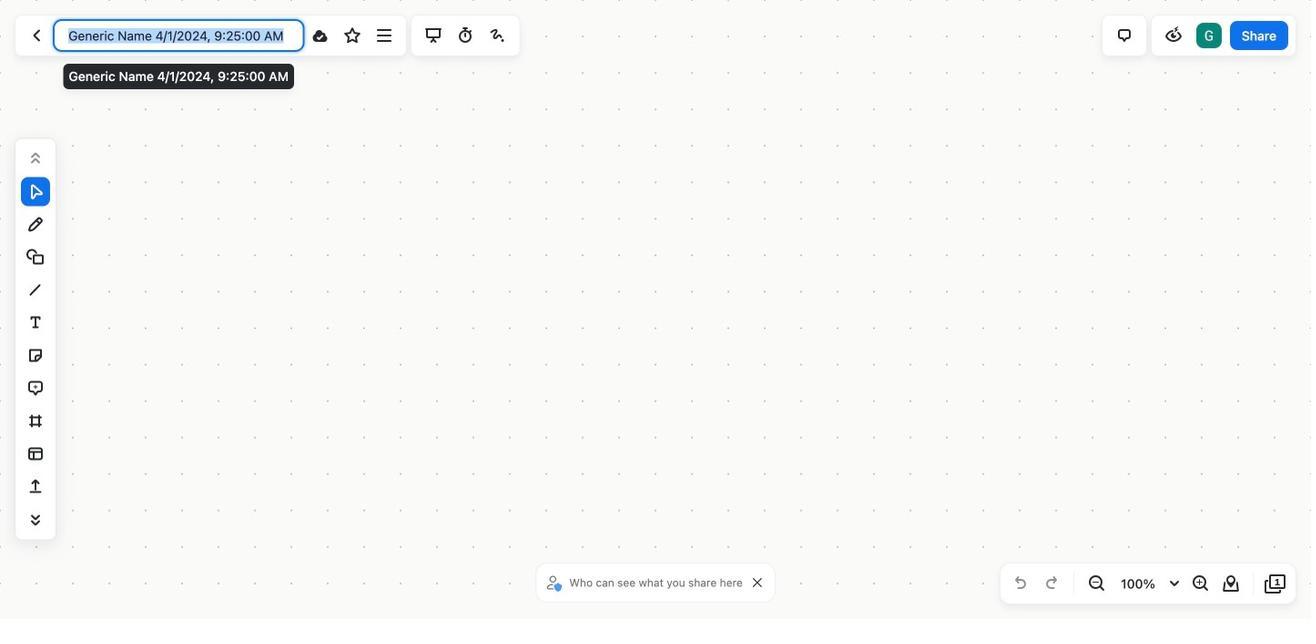 Task type: describe. For each thing, give the bounding box(es) containing it.
close image
[[753, 578, 762, 587]]

star this whiteboard image
[[341, 25, 363, 46]]

laser image
[[487, 25, 509, 46]]

dashboard image
[[26, 25, 48, 46]]

presentation image
[[423, 25, 444, 46]]

zoom out image
[[1086, 573, 1107, 595]]



Task type: locate. For each thing, give the bounding box(es) containing it.
zoom in image
[[1189, 573, 1211, 595]]

tooltip
[[61, 51, 296, 91]]

list item
[[1195, 21, 1224, 50]]

more options image
[[373, 25, 395, 46]]

comment panel image
[[1114, 25, 1136, 46]]

list
[[1195, 21, 1224, 50]]

timer image
[[455, 25, 477, 46]]

Document name text field
[[55, 21, 303, 50]]

pages image
[[1265, 573, 1287, 595]]



Task type: vqa. For each thing, say whether or not it's contained in the screenshot.
Zoom In icon
yes



